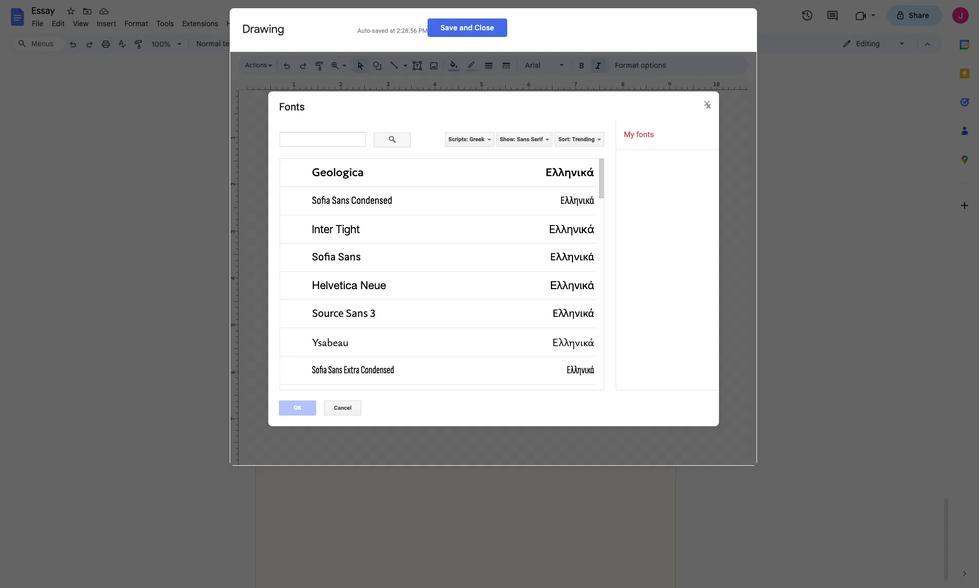 Task type: vqa. For each thing, say whether or not it's contained in the screenshot.
Format options button
no



Task type: locate. For each thing, give the bounding box(es) containing it.
drawing heading
[[242, 22, 345, 36]]

save and close button
[[428, 18, 507, 37]]

menu bar banner
[[0, 0, 980, 589]]

drawing
[[242, 22, 285, 36]]

tab list
[[951, 30, 980, 560]]

Star checkbox
[[64, 4, 78, 19]]

Rename text field
[[28, 4, 61, 16]]

saved
[[372, 27, 388, 34]]

and
[[460, 23, 473, 32]]

tab list inside menu bar banner
[[951, 30, 980, 560]]

Menus field
[[13, 37, 64, 51]]

save and close
[[441, 23, 495, 32]]

main toolbar
[[64, 0, 696, 292]]

2:28:56
[[397, 27, 417, 34]]

drawing dialog
[[230, 8, 757, 466]]

save
[[441, 23, 458, 32]]

menu bar
[[28, 13, 246, 30]]



Task type: describe. For each thing, give the bounding box(es) containing it.
pm
[[419, 27, 428, 34]]

auto-saved at 2:28:56 pm
[[358, 27, 428, 34]]

close
[[475, 23, 495, 32]]

at
[[390, 27, 395, 34]]

menu bar inside menu bar banner
[[28, 13, 246, 30]]

drawing application
[[0, 0, 980, 589]]

auto-
[[358, 27, 372, 34]]

share. private to only me. image
[[896, 11, 905, 20]]



